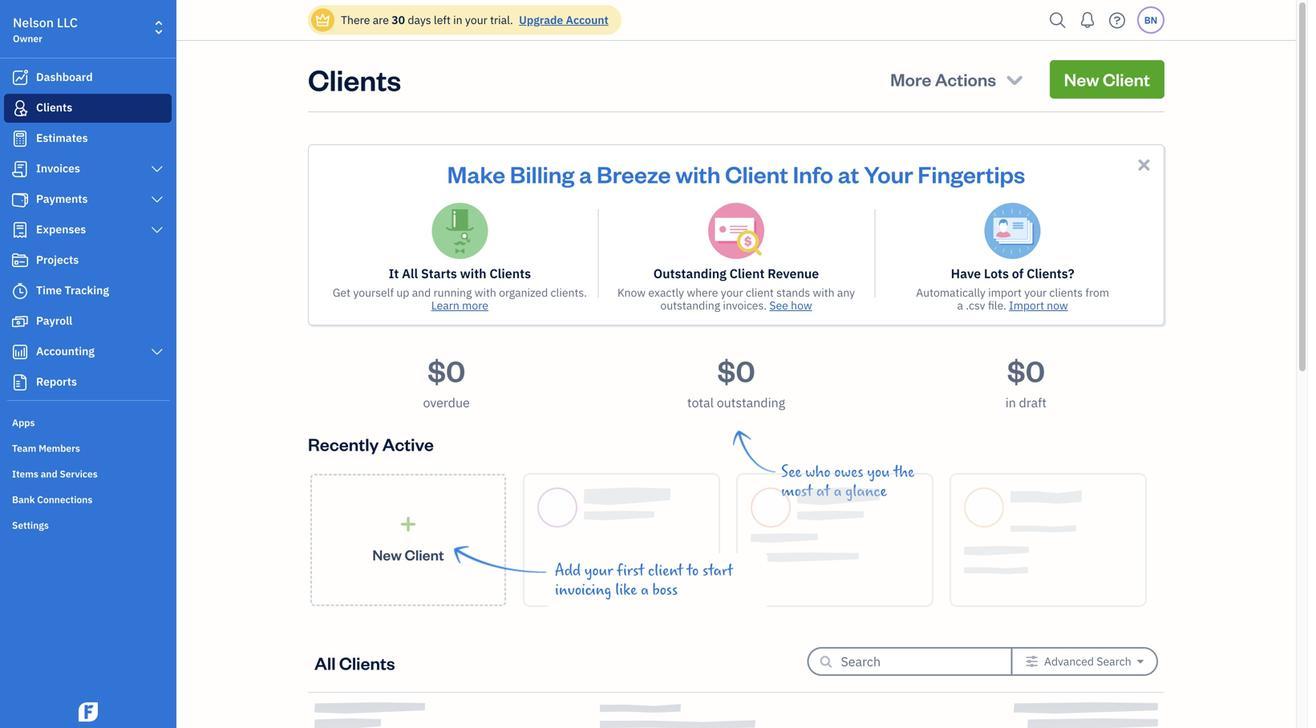 Task type: locate. For each thing, give the bounding box(es) containing it.
reports
[[36, 374, 77, 389]]

bn
[[1145, 14, 1158, 26]]

$0
[[428, 352, 466, 390], [718, 352, 756, 390], [1008, 352, 1046, 390]]

your down clients?
[[1025, 285, 1047, 300]]

apps
[[12, 417, 35, 429]]

and right the items
[[41, 468, 58, 481]]

recently active
[[308, 433, 434, 456]]

0 vertical spatial chevron large down image
[[150, 163, 165, 176]]

$0 for $0 total outstanding
[[718, 352, 756, 390]]

1 vertical spatial outstanding
[[717, 394, 786, 411]]

1 horizontal spatial $0
[[718, 352, 756, 390]]

all
[[402, 265, 418, 282], [315, 652, 336, 675]]

and inside main 'element'
[[41, 468, 58, 481]]

add
[[555, 563, 581, 580]]

0 vertical spatial see
[[770, 298, 789, 313]]

1 vertical spatial all
[[315, 652, 336, 675]]

chevron large down image inside accounting link
[[150, 346, 165, 359]]

outstanding down outstanding
[[661, 298, 721, 313]]

import
[[989, 285, 1022, 300]]

and inside it all starts with clients get yourself up and running with organized clients. learn more
[[412, 285, 431, 300]]

a right like
[[641, 582, 649, 600]]

actions
[[936, 68, 997, 91]]

1 vertical spatial new client link
[[311, 474, 506, 607]]

with up 'running'
[[460, 265, 487, 282]]

1 horizontal spatial and
[[412, 285, 431, 300]]

dashboard link
[[4, 63, 172, 92]]

$0 up draft
[[1008, 352, 1046, 390]]

0 horizontal spatial at
[[817, 483, 831, 501]]

services
[[60, 468, 98, 481]]

start
[[703, 563, 733, 580]]

1 horizontal spatial new client
[[1065, 68, 1151, 91]]

projects
[[36, 252, 79, 267]]

at right the info on the top
[[838, 159, 860, 189]]

$0 overdue
[[423, 352, 470, 411]]

client up boss
[[648, 563, 684, 580]]

nelson
[[13, 14, 54, 31]]

with left the any
[[813, 285, 835, 300]]

dashboard
[[36, 69, 93, 84]]

client down go to help icon
[[1103, 68, 1151, 91]]

file.
[[989, 298, 1007, 313]]

2 $0 from the left
[[718, 352, 756, 390]]

in left draft
[[1006, 394, 1017, 411]]

accounting
[[36, 344, 95, 359]]

$0 inside "$0 overdue"
[[428, 352, 466, 390]]

with
[[676, 159, 721, 189], [460, 265, 487, 282], [475, 285, 497, 300], [813, 285, 835, 300]]

0 vertical spatial at
[[838, 159, 860, 189]]

accounting link
[[4, 338, 172, 367]]

new client down go to help icon
[[1065, 68, 1151, 91]]

see how
[[770, 298, 813, 313]]

in right the left
[[454, 12, 463, 27]]

project image
[[10, 253, 30, 269]]

projects link
[[4, 246, 172, 275]]

2 vertical spatial chevron large down image
[[150, 346, 165, 359]]

outstanding client revenue image
[[709, 203, 765, 259]]

at inside see who owes you the most at a glance
[[817, 483, 831, 501]]

1 vertical spatial see
[[782, 464, 802, 482]]

1 vertical spatial at
[[817, 483, 831, 501]]

settings image
[[1026, 656, 1039, 669]]

$0 down invoices. on the right top of the page
[[718, 352, 756, 390]]

your
[[465, 12, 488, 27], [721, 285, 744, 300], [1025, 285, 1047, 300], [585, 563, 614, 580]]

see inside see who owes you the most at a glance
[[782, 464, 802, 482]]

expenses link
[[4, 216, 172, 245]]

your up invoicing
[[585, 563, 614, 580]]

with right breeze
[[676, 159, 721, 189]]

new
[[1065, 68, 1100, 91], [373, 546, 402, 564]]

automatically
[[917, 285, 986, 300]]

payroll link
[[4, 307, 172, 336]]

left
[[434, 12, 451, 27]]

caretdown image
[[1138, 656, 1144, 669]]

there are 30 days left in your trial. upgrade account
[[341, 12, 609, 27]]

the
[[894, 464, 915, 482]]

clients
[[1050, 285, 1084, 300]]

new client
[[1065, 68, 1151, 91], [373, 546, 444, 564]]

crown image
[[315, 12, 331, 28]]

new client down the plus image
[[373, 546, 444, 564]]

at down who
[[817, 483, 831, 501]]

a down owes
[[834, 483, 842, 501]]

0 vertical spatial client
[[746, 285, 774, 300]]

client down 'outstanding client revenue' on the top of page
[[746, 285, 774, 300]]

$0 inside $0 in draft
[[1008, 352, 1046, 390]]

1 horizontal spatial client
[[746, 285, 774, 300]]

your left trial.
[[465, 12, 488, 27]]

where
[[687, 285, 719, 300]]

client
[[746, 285, 774, 300], [648, 563, 684, 580]]

see who owes you the most at a glance
[[782, 464, 915, 501]]

apps link
[[4, 410, 172, 434]]

1 horizontal spatial new client link
[[1050, 60, 1165, 99]]

client left the info on the top
[[726, 159, 789, 189]]

clients inside it all starts with clients get yourself up and running with organized clients. learn more
[[490, 265, 531, 282]]

freshbooks image
[[75, 703, 101, 722]]

chevron large down image
[[150, 163, 165, 176], [150, 193, 165, 206], [150, 346, 165, 359]]

info
[[793, 159, 834, 189]]

outstanding right total
[[717, 394, 786, 411]]

1 chevron large down image from the top
[[150, 163, 165, 176]]

account
[[566, 12, 609, 27]]

get
[[333, 285, 351, 300]]

0 horizontal spatial $0
[[428, 352, 466, 390]]

of
[[1013, 265, 1024, 282]]

breeze
[[597, 159, 671, 189]]

0 vertical spatial and
[[412, 285, 431, 300]]

3 $0 from the left
[[1008, 352, 1046, 390]]

in
[[454, 12, 463, 27], [1006, 394, 1017, 411]]

chevron large down image for accounting
[[150, 346, 165, 359]]

members
[[39, 442, 80, 455]]

30
[[392, 12, 405, 27]]

invoices
[[36, 161, 80, 176]]

$0 in draft
[[1006, 352, 1047, 411]]

1 horizontal spatial new
[[1065, 68, 1100, 91]]

up
[[397, 285, 410, 300]]

clients link
[[4, 94, 172, 123]]

your down 'outstanding client revenue' on the top of page
[[721, 285, 744, 300]]

a inside see who owes you the most at a glance
[[834, 483, 842, 501]]

0 vertical spatial all
[[402, 265, 418, 282]]

3 chevron large down image from the top
[[150, 346, 165, 359]]

your inside have lots of clients? automatically import your clients from a .csv file. import now
[[1025, 285, 1047, 300]]

bank connections
[[12, 494, 93, 506]]

1 vertical spatial client
[[648, 563, 684, 580]]

money image
[[10, 314, 30, 330]]

with inside know exactly where your client stands with any outstanding invoices.
[[813, 285, 835, 300]]

0 horizontal spatial new
[[373, 546, 402, 564]]

2 horizontal spatial $0
[[1008, 352, 1046, 390]]

have lots of clients? image
[[985, 203, 1041, 259]]

tracking
[[65, 283, 109, 298]]

1 vertical spatial chevron large down image
[[150, 193, 165, 206]]

invoicing
[[555, 582, 612, 600]]

invoices link
[[4, 155, 172, 184]]

more actions button
[[876, 60, 1041, 99]]

clients.
[[551, 285, 587, 300]]

clients
[[308, 60, 401, 98], [36, 100, 72, 115], [490, 265, 531, 282], [339, 652, 395, 675]]

new down the plus image
[[373, 546, 402, 564]]

draft
[[1020, 394, 1047, 411]]

boss
[[653, 582, 678, 600]]

payment image
[[10, 192, 30, 208]]

2 chevron large down image from the top
[[150, 193, 165, 206]]

a left .csv
[[958, 298, 964, 313]]

0 horizontal spatial all
[[315, 652, 336, 675]]

0 vertical spatial outstanding
[[661, 298, 721, 313]]

0 horizontal spatial new client
[[373, 546, 444, 564]]

notifications image
[[1075, 4, 1101, 36]]

0 horizontal spatial client
[[648, 563, 684, 580]]

search
[[1097, 654, 1132, 669]]

advanced
[[1045, 654, 1095, 669]]

new down notifications image
[[1065, 68, 1100, 91]]

reports link
[[4, 368, 172, 397]]

revenue
[[768, 265, 820, 282]]

1 vertical spatial new
[[373, 546, 402, 564]]

1 vertical spatial in
[[1006, 394, 1017, 411]]

bn button
[[1138, 6, 1165, 34]]

add your first client to start invoicing like a boss
[[555, 563, 733, 600]]

team members
[[12, 442, 80, 455]]

bank connections link
[[4, 487, 172, 511]]

stands
[[777, 285, 811, 300]]

see
[[770, 298, 789, 313], [782, 464, 802, 482]]

go to help image
[[1105, 8, 1131, 33]]

timer image
[[10, 283, 30, 299]]

a
[[579, 159, 593, 189], [958, 298, 964, 313], [834, 483, 842, 501], [641, 582, 649, 600]]

client up know exactly where your client stands with any outstanding invoices.
[[730, 265, 765, 282]]

see up most
[[782, 464, 802, 482]]

$0 inside the $0 total outstanding
[[718, 352, 756, 390]]

1 horizontal spatial all
[[402, 265, 418, 282]]

your inside know exactly where your client stands with any outstanding invoices.
[[721, 285, 744, 300]]

advanced search button
[[1013, 649, 1157, 675]]

0 horizontal spatial and
[[41, 468, 58, 481]]

1 vertical spatial and
[[41, 468, 58, 481]]

1 horizontal spatial in
[[1006, 394, 1017, 411]]

and right up
[[412, 285, 431, 300]]

see left how
[[770, 298, 789, 313]]

$0 up overdue
[[428, 352, 466, 390]]

1 $0 from the left
[[428, 352, 466, 390]]

outstanding
[[661, 298, 721, 313], [717, 394, 786, 411]]

client
[[1103, 68, 1151, 91], [726, 159, 789, 189], [730, 265, 765, 282], [405, 546, 444, 564]]

0 horizontal spatial in
[[454, 12, 463, 27]]



Task type: vqa. For each thing, say whether or not it's contained in the screenshot.
— within Sun 19 —
no



Task type: describe. For each thing, give the bounding box(es) containing it.
active
[[383, 433, 434, 456]]

more
[[462, 298, 489, 313]]

items
[[12, 468, 38, 481]]

bank
[[12, 494, 35, 506]]

1 horizontal spatial at
[[838, 159, 860, 189]]

main element
[[0, 0, 217, 729]]

more actions
[[891, 68, 997, 91]]

estimate image
[[10, 131, 30, 147]]

overdue
[[423, 394, 470, 411]]

payments
[[36, 191, 88, 206]]

llc
[[57, 14, 78, 31]]

time
[[36, 283, 62, 298]]

team members link
[[4, 436, 172, 460]]

payments link
[[4, 185, 172, 214]]

$0 for $0 in draft
[[1008, 352, 1046, 390]]

estimates link
[[4, 124, 172, 153]]

invoice image
[[10, 161, 30, 177]]

client inside add your first client to start invoicing like a boss
[[648, 563, 684, 580]]

now
[[1048, 298, 1069, 313]]

are
[[373, 12, 389, 27]]

settings link
[[4, 513, 172, 537]]

client image
[[10, 100, 30, 116]]

owes
[[835, 464, 864, 482]]

make
[[448, 159, 506, 189]]

know
[[618, 285, 646, 300]]

$0 for $0 overdue
[[428, 352, 466, 390]]

outstanding inside the $0 total outstanding
[[717, 394, 786, 411]]

who
[[806, 464, 831, 482]]

expenses
[[36, 222, 86, 237]]

your
[[864, 159, 914, 189]]

know exactly where your client stands with any outstanding invoices.
[[618, 285, 856, 313]]

search image
[[1046, 8, 1071, 33]]

plus image
[[399, 516, 418, 533]]

0 vertical spatial in
[[454, 12, 463, 27]]

recently
[[308, 433, 379, 456]]

have lots of clients? automatically import your clients from a .csv file. import now
[[917, 265, 1110, 313]]

advanced search
[[1045, 654, 1132, 669]]

to
[[687, 563, 699, 580]]

days
[[408, 12, 431, 27]]

more
[[891, 68, 932, 91]]

chevron large down image for invoices
[[150, 163, 165, 176]]

clients?
[[1027, 265, 1075, 282]]

0 vertical spatial new client link
[[1050, 60, 1165, 99]]

you
[[868, 464, 891, 482]]

with right 'running'
[[475, 285, 497, 300]]

exactly
[[649, 285, 685, 300]]

client inside know exactly where your client stands with any outstanding invoices.
[[746, 285, 774, 300]]

outstanding client revenue
[[654, 265, 820, 282]]

any
[[838, 285, 856, 300]]

it
[[389, 265, 399, 282]]

0 vertical spatial new
[[1065, 68, 1100, 91]]

time tracking
[[36, 283, 109, 298]]

a right billing
[[579, 159, 593, 189]]

like
[[616, 582, 637, 600]]

1 vertical spatial new client
[[373, 546, 444, 564]]

organized
[[499, 285, 548, 300]]

outstanding
[[654, 265, 727, 282]]

0 horizontal spatial new client link
[[311, 474, 506, 607]]

in inside $0 in draft
[[1006, 394, 1017, 411]]

items and services link
[[4, 461, 172, 486]]

invoices.
[[723, 298, 767, 313]]

chevrondown image
[[1004, 68, 1026, 91]]

chart image
[[10, 344, 30, 360]]

make billing a breeze with client info at your fingertips
[[448, 159, 1026, 189]]

close image
[[1136, 156, 1154, 174]]

a inside add your first client to start invoicing like a boss
[[641, 582, 649, 600]]

all clients
[[315, 652, 395, 675]]

trial.
[[490, 12, 514, 27]]

it all starts with clients image
[[432, 203, 488, 259]]

chevron large down image for payments
[[150, 193, 165, 206]]

upgrade account link
[[516, 12, 609, 27]]

total
[[688, 394, 714, 411]]

report image
[[10, 375, 30, 391]]

have
[[952, 265, 982, 282]]

first
[[617, 563, 645, 580]]

nelson llc owner
[[13, 14, 78, 45]]

upgrade
[[519, 12, 564, 27]]

from
[[1086, 285, 1110, 300]]

items and services
[[12, 468, 98, 481]]

all inside it all starts with clients get yourself up and running with organized clients. learn more
[[402, 265, 418, 282]]

0 vertical spatial new client
[[1065, 68, 1151, 91]]

clients inside 'clients' link
[[36, 100, 72, 115]]

owner
[[13, 32, 42, 45]]

settings
[[12, 519, 49, 532]]

team
[[12, 442, 36, 455]]

yourself
[[353, 285, 394, 300]]

expense image
[[10, 222, 30, 238]]

client down the plus image
[[405, 546, 444, 564]]

.csv
[[967, 298, 986, 313]]

billing
[[510, 159, 575, 189]]

see for see how
[[770, 298, 789, 313]]

outstanding inside know exactly where your client stands with any outstanding invoices.
[[661, 298, 721, 313]]

a inside have lots of clients? automatically import your clients from a .csv file. import now
[[958, 298, 964, 313]]

your inside add your first client to start invoicing like a boss
[[585, 563, 614, 580]]

starts
[[421, 265, 457, 282]]

see for see who owes you the most at a glance
[[782, 464, 802, 482]]

Search text field
[[841, 649, 986, 675]]

connections
[[37, 494, 93, 506]]

estimates
[[36, 130, 88, 145]]

dashboard image
[[10, 70, 30, 86]]

chevron large down image
[[150, 224, 165, 237]]

glance
[[846, 483, 887, 501]]



